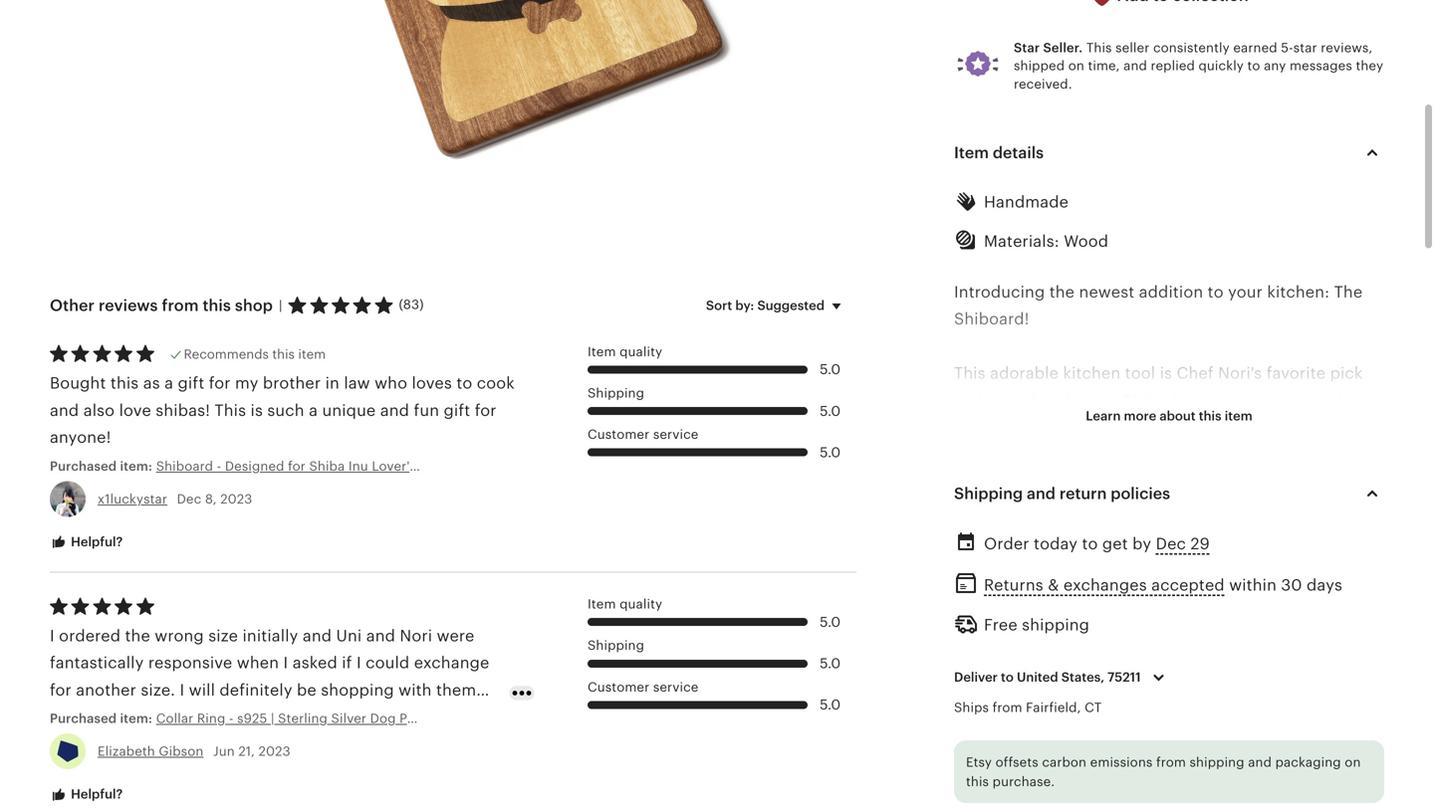 Task type: vqa. For each thing, say whether or not it's contained in the screenshot.
bottommost 18,
no



Task type: locate. For each thing, give the bounding box(es) containing it.
item up the brother
[[298, 347, 326, 362]]

star
[[1294, 40, 1318, 55]]

1 horizontal spatial of
[[1004, 419, 1020, 437]]

order
[[984, 536, 1030, 553]]

2 horizontal spatial gift
[[1115, 663, 1141, 681]]

and right food
[[1198, 527, 1227, 545]]

unique down law
[[322, 402, 376, 420]]

shipping up walnut
[[1190, 755, 1245, 770]]

board,
[[1114, 636, 1165, 653], [1235, 636, 1285, 653], [954, 663, 1005, 681]]

board, down perfect
[[954, 663, 1005, 681]]

from right ships
[[993, 700, 1023, 715]]

add
[[1322, 392, 1352, 410]]

1 vertical spatial on
[[1345, 755, 1361, 770]]

i right when
[[283, 655, 288, 672]]

0 vertical spatial item
[[954, 144, 989, 162]]

purchase.
[[993, 775, 1055, 790]]

item inside "dropdown button"
[[954, 144, 989, 162]]

2 item quality from the top
[[588, 597, 663, 612]]

for up the different
[[1131, 527, 1153, 545]]

1 vertical spatial service
[[653, 680, 699, 695]]

a down free shipping at the right of the page
[[1040, 636, 1049, 653]]

1 5.0 from the top
[[820, 362, 841, 378]]

customer
[[588, 427, 650, 442], [588, 680, 650, 695]]

item quality for x1luckystar dec 8, 2023
[[588, 345, 663, 359]]

the
[[1334, 283, 1363, 301]]

x1luckystar dec 8, 2023
[[98, 492, 252, 507]]

board, left or
[[1235, 636, 1285, 653]]

by:
[[735, 298, 754, 313]]

1 vertical spatial customer
[[588, 680, 650, 695]]

this left adorable
[[954, 365, 986, 383]]

2 purchased from the top
[[50, 712, 117, 727]]

purchased item: for elizabeth gibson
[[50, 712, 156, 727]]

also
[[83, 402, 115, 420]]

5 5.0 from the top
[[820, 656, 841, 672]]

1 purchased from the top
[[50, 459, 117, 474]]

learn
[[1086, 409, 1121, 424]]

0 vertical spatial shipping
[[588, 386, 644, 401]]

shipping for x1luckystar dec 8, 2023
[[588, 386, 644, 401]]

0 horizontal spatial unique
[[322, 402, 376, 420]]

0 vertical spatial wood
[[1181, 554, 1224, 572]]

0 horizontal spatial shipping
[[1022, 617, 1090, 635]]

0 vertical spatial item
[[298, 347, 326, 362]]

asked
[[293, 655, 338, 672]]

wood inside hand-crafted from maple, cherry, and walnut woods inlay, the board is safe for food and contains no artificial dyes. also, different wood grain patterns make each shiboard a unique adoption.
[[1181, 554, 1224, 572]]

helpful? down boxes!
[[68, 788, 123, 803]]

1 service from the top
[[653, 427, 699, 442]]

helpful? for elizabeth gibson jun 21, 2023
[[68, 788, 123, 803]]

for down kitchen
[[1066, 392, 1087, 410]]

1 item quality from the top
[[588, 345, 663, 359]]

cherry
[[1058, 771, 1111, 789]]

helpful? button
[[35, 524, 138, 561], [35, 777, 138, 810]]

reviews,
[[1321, 40, 1373, 55]]

3 5.0 from the top
[[820, 445, 841, 461]]

to inside dropdown button
[[1001, 671, 1014, 685]]

0 vertical spatial on
[[1068, 58, 1085, 73]]

2 customer from the top
[[588, 680, 650, 695]]

carbon
[[1042, 755, 1087, 770]]

shiboard!
[[954, 310, 1030, 328]]

gibson
[[159, 745, 204, 760]]

materials: down handmade
[[984, 232, 1060, 250]]

were
[[437, 627, 475, 645]]

1 item: from the top
[[120, 459, 152, 474]]

on inside this seller consistently earned 5-star reviews, shipped on time, and replied quickly to any messages they received.
[[1068, 58, 1085, 73]]

materials: for materials:
[[954, 717, 1030, 735]]

other reviews from this shop
[[50, 297, 273, 315]]

this adorable kitchen tool is chef nori's favorite pick and is perfect for any shiba lover who wants to add a touch of charm and personality to their cooking routine.
[[954, 365, 1365, 464]]

this down the my
[[215, 402, 246, 420]]

and down bought
[[50, 402, 79, 420]]

shiba
[[1123, 392, 1167, 410], [1249, 663, 1293, 681]]

nori's
[[1218, 365, 1262, 383]]

1 vertical spatial item quality
[[588, 597, 663, 612]]

is right ring
[[133, 736, 146, 754]]

1 horizontal spatial item
[[1225, 409, 1253, 424]]

from up walnut
[[1156, 755, 1186, 770]]

1 horizontal spatial love
[[237, 736, 269, 754]]

of down perfect
[[1004, 419, 1020, 437]]

this
[[1087, 40, 1112, 55], [954, 365, 986, 383], [215, 402, 246, 420]]

1 quality from the top
[[620, 345, 663, 359]]

dec right by
[[1156, 536, 1186, 553]]

a right add
[[1356, 392, 1365, 410]]

1 vertical spatial all
[[438, 736, 456, 754]]

wood, down emissions
[[1115, 771, 1163, 789]]

accepted
[[1152, 577, 1225, 595]]

love
[[119, 402, 151, 420], [237, 736, 269, 754]]

1 vertical spatial this
[[954, 365, 986, 383]]

1 vertical spatial shipping
[[1190, 755, 1245, 770]]

1 horizontal spatial all
[[1227, 663, 1245, 681]]

0 horizontal spatial on
[[1068, 58, 1085, 73]]

helpful? down "x1luckystar"
[[68, 535, 123, 550]]

to
[[1248, 58, 1261, 73], [1208, 283, 1224, 301], [457, 375, 473, 393], [1302, 392, 1318, 410], [1202, 419, 1218, 437], [1082, 536, 1098, 553], [1001, 671, 1014, 685]]

to left cook
[[457, 375, 473, 393]]

from up order today to get by dec 29
[[1062, 500, 1099, 518]]

shipping and return policies
[[954, 485, 1171, 503]]

customer for x1luckystar dec 8, 2023
[[588, 427, 650, 442]]

2 service from the top
[[653, 680, 699, 695]]

1 customer from the top
[[588, 427, 650, 442]]

i left will
[[180, 682, 185, 700]]

messages
[[1290, 58, 1353, 73]]

1 horizontal spatial wood
[[1226, 771, 1269, 789]]

order today to get by dec 29
[[984, 536, 1210, 553]]

purchased item: down "anyone!" on the left
[[50, 459, 156, 474]]

this inside bought this as a gift for my brother in law who loves to cook and also love shibas! this is such a unique and fun gift for anyone!
[[110, 375, 139, 393]]

lovers.
[[1297, 663, 1349, 681]]

the left newest
[[1050, 283, 1075, 301]]

0 vertical spatial customer
[[588, 427, 650, 442]]

cooking
[[1263, 419, 1326, 437]]

&
[[1048, 577, 1059, 595]]

elizabeth
[[98, 745, 155, 760]]

a right &
[[1071, 581, 1080, 599]]

is inside bought this as a gift for my brother in law who loves to cook and also love shibas! this is such a unique and fun gift for anyone!
[[251, 402, 263, 420]]

0 vertical spatial shiba
[[1123, 392, 1167, 410]]

quality
[[620, 345, 663, 359], [620, 597, 663, 612]]

checks
[[379, 736, 434, 754]]

this for and
[[954, 365, 986, 383]]

1 horizontal spatial wood,
[[1115, 771, 1163, 789]]

wants
[[1252, 392, 1298, 410]]

0 horizontal spatial love
[[119, 402, 151, 420]]

1 vertical spatial helpful? button
[[35, 777, 138, 810]]

1 horizontal spatial unique
[[1084, 581, 1138, 599]]

1 vertical spatial unique
[[1084, 581, 1138, 599]]

0 vertical spatial helpful?
[[68, 535, 123, 550]]

much.
[[311, 736, 360, 754]]

is left safe
[[1078, 527, 1091, 545]]

who right law
[[375, 375, 407, 393]]

0 vertical spatial shipping
[[1022, 617, 1090, 635]]

item inside learn more about this item dropdown button
[[1225, 409, 1253, 424]]

this up "time,"
[[1087, 40, 1112, 55]]

free shipping
[[984, 617, 1090, 635]]

all right 'checks'
[[438, 736, 456, 754]]

this
[[203, 297, 231, 315], [272, 347, 295, 362], [110, 375, 139, 393], [1199, 409, 1222, 424], [966, 775, 989, 790]]

1 vertical spatial 2023
[[259, 745, 291, 760]]

for inside hand-crafted from maple, cherry, and walnut woods inlay, the board is safe for food and contains no artificial dyes. also, different wood grain patterns make each shiboard a unique adoption.
[[1131, 527, 1153, 545]]

2 helpful? button from the top
[[35, 777, 138, 810]]

sort by: suggested
[[706, 298, 825, 313]]

hand-
[[954, 500, 1001, 518]]

1 helpful? button from the top
[[35, 524, 138, 561]]

the inside hand-crafted from maple, cherry, and walnut woods inlay, the board is safe for food and contains no artificial dyes. also, different wood grain patterns make each shiboard a unique adoption.
[[999, 527, 1024, 545]]

all down butcher
[[1227, 663, 1245, 681]]

item: up ring
[[120, 712, 152, 727]]

0 horizontal spatial shiba
[[1123, 392, 1167, 410]]

1 horizontal spatial on
[[1345, 755, 1361, 770]]

1 vertical spatial helpful?
[[68, 788, 123, 803]]

within
[[1229, 577, 1277, 595]]

0 vertical spatial quality
[[620, 345, 663, 359]]

dec left 8,
[[177, 492, 201, 507]]

2 vertical spatial gift
[[1115, 663, 1141, 681]]

1 vertical spatial love
[[237, 736, 269, 754]]

service for x1luckystar dec 8, 2023
[[653, 427, 699, 442]]

is down the my
[[251, 402, 263, 420]]

chef
[[1177, 365, 1214, 383]]

on
[[1068, 58, 1085, 73], [1345, 755, 1361, 770]]

helpful? button for x1luckystar
[[35, 524, 138, 561]]

2 vertical spatial this
[[215, 402, 246, 420]]

gift right fun
[[444, 402, 470, 420]]

to left add
[[1302, 392, 1318, 410]]

1 horizontal spatial shipping
[[1190, 755, 1245, 770]]

0 vertical spatial item quality
[[588, 345, 663, 359]]

customer service for elizabeth gibson jun 21, 2023
[[588, 680, 699, 695]]

service for elizabeth gibson jun 21, 2023
[[653, 680, 699, 695]]

1 vertical spatial purchased
[[50, 712, 117, 727]]

0 vertical spatial all
[[1227, 663, 1245, 681]]

0 vertical spatial gift
[[178, 375, 205, 393]]

elizabeth gibson link
[[98, 745, 204, 760]]

1 horizontal spatial any
[[1264, 58, 1286, 73]]

1 horizontal spatial shiba
[[1249, 663, 1293, 681]]

1 vertical spatial any
[[1092, 392, 1119, 410]]

this inside this seller consistently earned 5-star reviews, shipped on time, and replied quickly to any messages they received.
[[1087, 40, 1112, 55]]

it
[[364, 736, 375, 754]]

a right 'such' on the left of page
[[309, 402, 318, 420]]

and up touch at the right of page
[[954, 392, 983, 410]]

purchased down "anyone!" on the left
[[50, 459, 117, 474]]

2023 right 21, at bottom left
[[259, 745, 291, 760]]

with
[[399, 682, 432, 700]]

1 vertical spatial shiba
[[1249, 663, 1293, 681]]

29
[[1191, 536, 1210, 553]]

1 vertical spatial customer service
[[588, 680, 699, 695]]

this inside dropdown button
[[1199, 409, 1222, 424]]

0 horizontal spatial any
[[1092, 392, 1119, 410]]

0 vertical spatial customer service
[[588, 427, 699, 442]]

this left as
[[110, 375, 139, 393]]

8,
[[205, 492, 217, 507]]

0 horizontal spatial wood
[[1181, 554, 1224, 572]]

2 helpful? from the top
[[68, 788, 123, 803]]

deliver to united states, 75211
[[954, 671, 1141, 685]]

2 vertical spatial item
[[588, 597, 616, 612]]

all inside i ordered the wrong size initially and uni and nori were fantastically responsive when i asked if i could exchange for another size. i will definitely be shopping with them again! they are very personable and sweet. also the dog collar ring is perfect! i love it so much. it checks all of the boxes! 🥰
[[438, 736, 456, 754]]

0 vertical spatial 2023
[[220, 492, 252, 507]]

is inside hand-crafted from maple, cherry, and walnut woods inlay, the board is safe for food and contains no artificial dyes. also, different wood grain patterns make each shiboard a unique adoption.
[[1078, 527, 1091, 545]]

2 quality from the top
[[620, 597, 663, 612]]

x1luckystar
[[98, 492, 167, 507]]

0 horizontal spatial all
[[438, 736, 456, 754]]

purchased for x1luckystar dec 8, 2023
[[50, 459, 117, 474]]

definitely
[[220, 682, 292, 700]]

from inside etsy offsets carbon emissions from shipping and packaging on this purchase.
[[1156, 755, 1186, 770]]

and inside etsy offsets carbon emissions from shipping and packaging on this purchase.
[[1248, 755, 1272, 770]]

quality for dec 8, 2023
[[620, 345, 663, 359]]

0 horizontal spatial who
[[375, 375, 407, 393]]

2 purchased item: from the top
[[50, 712, 156, 727]]

1 wood, from the left
[[1006, 771, 1054, 789]]

love inside i ordered the wrong size initially and uni and nori were fantastically responsive when i asked if i could exchange for another size. i will definitely be shopping with them again! they are very personable and sweet. also the dog collar ring is perfect! i love it so much. it checks all of the boxes! 🥰
[[237, 736, 269, 754]]

item: for elizabeth
[[120, 712, 152, 727]]

0 vertical spatial this
[[1087, 40, 1112, 55]]

and inside this seller consistently earned 5-star reviews, shipped on time, and replied quickly to any messages they received.
[[1124, 58, 1147, 73]]

1 helpful? from the top
[[68, 535, 123, 550]]

helpful? button down "x1luckystar"
[[35, 524, 138, 561]]

2 wood, from the left
[[1115, 771, 1163, 789]]

exchange
[[414, 655, 490, 672]]

unique down the also,
[[1084, 581, 1138, 599]]

0 horizontal spatial of
[[460, 736, 476, 754]]

1 vertical spatial of
[[460, 736, 476, 754]]

to down earned
[[1248, 58, 1261, 73]]

unique inside bought this as a gift for my brother in law who loves to cook and also love shibas! this is such a unique and fun gift for anyone!
[[322, 402, 376, 420]]

customer service for x1luckystar dec 8, 2023
[[588, 427, 699, 442]]

maple wood, cherry wood, walnut wood
[[954, 771, 1269, 789]]

shiba down tool
[[1123, 392, 1167, 410]]

any down 5-
[[1264, 58, 1286, 73]]

materials: down ships
[[954, 717, 1030, 735]]

0 vertical spatial purchased item:
[[50, 459, 156, 474]]

love down as
[[119, 402, 151, 420]]

is inside i ordered the wrong size initially and uni and nori were fantastically responsive when i asked if i could exchange for another size. i will definitely be shopping with them again! they are very personable and sweet. also the dog collar ring is perfect! i love it so much. it checks all of the boxes! 🥰
[[133, 736, 146, 754]]

0 vertical spatial helpful? button
[[35, 524, 138, 561]]

replied
[[1151, 58, 1195, 73]]

this down the etsy
[[966, 775, 989, 790]]

on right packaging
[[1345, 755, 1361, 770]]

for up again!
[[50, 682, 72, 700]]

item down nori's
[[1225, 409, 1253, 424]]

any down kitchen
[[1092, 392, 1119, 410]]

customer service
[[588, 427, 699, 442], [588, 680, 699, 695]]

0 horizontal spatial dec
[[177, 492, 201, 507]]

1 vertical spatial wood
[[1226, 771, 1269, 789]]

quality for jun 21, 2023
[[620, 597, 663, 612]]

1 vertical spatial item
[[1225, 409, 1253, 424]]

1 horizontal spatial who
[[1215, 392, 1248, 410]]

purchased item: up ring
[[50, 712, 156, 727]]

unique inside hand-crafted from maple, cherry, and walnut woods inlay, the board is safe for food and contains no artificial dyes. also, different wood grain patterns make each shiboard a unique adoption.
[[1084, 581, 1138, 599]]

of
[[1004, 419, 1020, 437], [460, 736, 476, 754]]

1 horizontal spatial this
[[954, 365, 986, 383]]

to left the your
[[1208, 283, 1224, 301]]

2 item: from the top
[[120, 712, 152, 727]]

5.0
[[820, 362, 841, 378], [820, 404, 841, 419], [820, 445, 841, 461], [820, 615, 841, 630], [820, 656, 841, 672], [820, 698, 841, 713]]

1 horizontal spatial gift
[[444, 402, 470, 420]]

this left 'their'
[[1199, 409, 1222, 424]]

helpful? for x1luckystar dec 8, 2023
[[68, 535, 123, 550]]

is
[[1160, 365, 1172, 383], [988, 392, 1000, 410], [251, 402, 263, 420], [1078, 527, 1091, 545], [133, 736, 146, 754]]

1 customer service from the top
[[588, 427, 699, 442]]

1 horizontal spatial board,
[[1114, 636, 1165, 653]]

and down seller at the right top of page
[[1124, 58, 1147, 73]]

item: for x1luckystar
[[120, 459, 152, 474]]

2 customer service from the top
[[588, 680, 699, 695]]

again!
[[50, 709, 97, 727]]

0 vertical spatial item:
[[120, 459, 152, 474]]

from inside hand-crafted from maple, cherry, and walnut woods inlay, the board is safe for food and contains no artificial dyes. also, different wood grain patterns make each shiboard a unique adoption.
[[1062, 500, 1099, 518]]

2 vertical spatial shipping
[[588, 639, 644, 654]]

who down nori's
[[1215, 392, 1248, 410]]

cherry,
[[1160, 500, 1214, 518]]

0 horizontal spatial this
[[215, 402, 246, 420]]

1 vertical spatial quality
[[620, 597, 663, 612]]

and up "asked"
[[303, 627, 332, 645]]

wood down '29'
[[1181, 554, 1224, 572]]

0 vertical spatial love
[[119, 402, 151, 420]]

nori
[[400, 627, 432, 645]]

1 horizontal spatial 2023
[[259, 745, 291, 760]]

on inside etsy offsets carbon emissions from shipping and packaging on this purchase.
[[1345, 755, 1361, 770]]

1 vertical spatial shipping
[[954, 485, 1023, 503]]

on down seller.
[[1068, 58, 1085, 73]]

favorite
[[1267, 365, 1326, 383]]

0 horizontal spatial wood,
[[1006, 771, 1054, 789]]

to left united
[[1001, 671, 1014, 685]]

a
[[164, 375, 173, 393], [1356, 392, 1365, 410], [309, 402, 318, 420], [1071, 581, 1080, 599], [1040, 636, 1049, 653], [1043, 663, 1052, 681]]

1 purchased item: from the top
[[50, 459, 156, 474]]

0 vertical spatial purchased
[[50, 459, 117, 474]]

another
[[76, 682, 136, 700]]

and left "return" on the bottom
[[1027, 485, 1056, 503]]

wood
[[1181, 554, 1224, 572], [1226, 771, 1269, 789]]

item: up "x1luckystar"
[[120, 459, 152, 474]]

1 vertical spatial item:
[[120, 712, 152, 727]]

item for elizabeth gibson jun 21, 2023
[[588, 597, 616, 612]]

shiba down or
[[1249, 663, 1293, 681]]

this inside this adorable kitchen tool is chef nori's favorite pick and is perfect for any shiba lover who wants to add a touch of charm and personality to their cooking routine.
[[954, 365, 986, 383]]

different
[[1110, 554, 1177, 572]]

1 vertical spatial item
[[588, 345, 616, 359]]

to inside this seller consistently earned 5-star reviews, shipped on time, and replied quickly to any messages they received.
[[1248, 58, 1261, 73]]

board, up 75211
[[1114, 636, 1165, 653]]

pick
[[1330, 365, 1363, 383]]

to inside bought this as a gift for my brother in law who loves to cook and also love shibas! this is such a unique and fun gift for anyone!
[[457, 375, 473, 393]]

other
[[50, 297, 95, 315]]

0 horizontal spatial board,
[[954, 663, 1005, 681]]

customer for elizabeth gibson jun 21, 2023
[[588, 680, 650, 695]]

by
[[1133, 536, 1152, 553]]

wood, down offsets
[[1006, 771, 1054, 789]]

quickly
[[1199, 58, 1244, 73]]

1 vertical spatial purchased item:
[[50, 712, 156, 727]]

love left it
[[237, 736, 269, 754]]

purchased up collar
[[50, 712, 117, 727]]

gift left option
[[1115, 663, 1141, 681]]

be
[[297, 682, 317, 700]]

0 horizontal spatial gift
[[178, 375, 205, 393]]

the down 'them'
[[427, 709, 453, 727]]

0 vertical spatial unique
[[322, 402, 376, 420]]

materials:
[[984, 232, 1060, 250], [954, 717, 1030, 735]]

1 vertical spatial gift
[[444, 402, 470, 420]]

0 vertical spatial service
[[653, 427, 699, 442]]

perfect for a cutting board, butcher board, or cheese board, and a superb gift option for all shiba lovers.
[[954, 636, 1366, 681]]

for down butcher
[[1201, 663, 1223, 681]]

helpful? button down collar
[[35, 777, 138, 810]]

of down dog
[[460, 736, 476, 754]]

0 vertical spatial any
[[1264, 58, 1286, 73]]

unique
[[322, 402, 376, 420], [1084, 581, 1138, 599]]

is right tool
[[1160, 365, 1172, 383]]

shiba inside this adorable kitchen tool is chef nori's favorite pick and is perfect for any shiba lover who wants to add a touch of charm and personality to their cooking routine.
[[1123, 392, 1167, 410]]

seller
[[1116, 40, 1150, 55]]

0 vertical spatial materials:
[[984, 232, 1060, 250]]

and left packaging
[[1248, 755, 1272, 770]]

2 horizontal spatial this
[[1087, 40, 1112, 55]]

1 vertical spatial materials:
[[954, 717, 1030, 735]]

1 vertical spatial dec
[[1156, 536, 1186, 553]]

wood,
[[1006, 771, 1054, 789], [1115, 771, 1163, 789]]

0 vertical spatial of
[[1004, 419, 1020, 437]]

the down crafted
[[999, 527, 1024, 545]]

my
[[235, 375, 259, 393]]

safe
[[1095, 527, 1127, 545]]

wood right walnut
[[1226, 771, 1269, 789]]



Task type: describe. For each thing, give the bounding box(es) containing it.
bought
[[50, 375, 106, 393]]

this seller consistently earned 5-star reviews, shipped on time, and replied quickly to any messages they received.
[[1014, 40, 1384, 92]]

30
[[1281, 577, 1303, 595]]

any inside this seller consistently earned 5-star reviews, shipped on time, and replied quickly to any messages they received.
[[1264, 58, 1286, 73]]

superb
[[1056, 663, 1110, 681]]

for left the my
[[209, 375, 231, 393]]

wrong
[[155, 627, 204, 645]]

routine.
[[954, 446, 1015, 464]]

a inside hand-crafted from maple, cherry, and walnut woods inlay, the board is safe for food and contains no artificial dyes. also, different wood grain patterns make each shiboard a unique adoption.
[[1071, 581, 1080, 599]]

on for packaging
[[1345, 755, 1361, 770]]

i ordered the wrong size initially and uni and nori were fantastically responsive when i asked if i could exchange for another size. i will definitely be shopping with them again! they are very personable and sweet. also the dog collar ring is perfect! i love it so much. it checks all of the boxes! 🥰
[[50, 627, 490, 781]]

as
[[143, 375, 160, 393]]

shipping and return policies button
[[936, 470, 1402, 518]]

fantastically
[[50, 655, 144, 672]]

if
[[342, 655, 352, 672]]

all inside perfect for a cutting board, butcher board, or cheese board, and a superb gift option for all shiba lovers.
[[1227, 663, 1245, 681]]

very
[[172, 709, 205, 727]]

offsets
[[996, 755, 1039, 770]]

crafted
[[1001, 500, 1057, 518]]

item quality for elizabeth gibson jun 21, 2023
[[588, 597, 663, 612]]

recommends this item
[[184, 347, 326, 362]]

to inside introducing the newest addition to your kitchen: the shiboard!
[[1208, 283, 1224, 301]]

from right reviews
[[162, 297, 199, 315]]

|
[[279, 298, 282, 313]]

0 horizontal spatial 2023
[[220, 492, 252, 507]]

personality
[[1111, 419, 1198, 437]]

purchased item: for x1luckystar
[[50, 459, 156, 474]]

who inside this adorable kitchen tool is chef nori's favorite pick and is perfect for any shiba lover who wants to add a touch of charm and personality to their cooking routine.
[[1215, 392, 1248, 410]]

for inside this adorable kitchen tool is chef nori's favorite pick and is perfect for any shiba lover who wants to add a touch of charm and personality to their cooking routine.
[[1066, 392, 1087, 410]]

of inside this adorable kitchen tool is chef nori's favorite pick and is perfect for any shiba lover who wants to add a touch of charm and personality to their cooking routine.
[[1004, 419, 1020, 437]]

2 5.0 from the top
[[820, 404, 841, 419]]

i left ordered
[[50, 627, 55, 645]]

uni
[[336, 627, 362, 645]]

for inside i ordered the wrong size initially and uni and nori were fantastically responsive when i asked if i could exchange for another size. i will definitely be shopping with them again! they are very personable and sweet. also the dog collar ring is perfect! i love it so much. it checks all of the boxes! 🥰
[[50, 682, 72, 700]]

and left fun
[[380, 402, 409, 420]]

adoption.
[[1143, 581, 1217, 599]]

who inside bought this as a gift for my brother in law who loves to cook and also love shibas! this is such a unique and fun gift for anyone!
[[375, 375, 407, 393]]

when
[[237, 655, 279, 672]]

fun
[[414, 402, 439, 420]]

this for time,
[[1087, 40, 1112, 55]]

this inside bought this as a gift for my brother in law who loves to cook and also love shibas! this is such a unique and fun gift for anyone!
[[215, 402, 246, 420]]

the left wrong
[[125, 627, 150, 645]]

shiboard
[[996, 581, 1067, 599]]

dog
[[457, 709, 488, 727]]

and inside shipping and return policies dropdown button
[[1027, 485, 1056, 503]]

i left 21, at bottom left
[[228, 736, 233, 754]]

received.
[[1014, 77, 1072, 92]]

for down cook
[[475, 402, 497, 420]]

and right charm
[[1078, 419, 1107, 437]]

is up touch at the right of page
[[988, 392, 1000, 410]]

perfect
[[1005, 392, 1061, 410]]

item for x1luckystar dec 8, 2023
[[588, 345, 616, 359]]

ships from fairfield, ct
[[954, 700, 1102, 715]]

size.
[[141, 682, 175, 700]]

on for shipped
[[1068, 58, 1085, 73]]

maple
[[954, 771, 1001, 789]]

of inside i ordered the wrong size initially and uni and nori were fantastically responsive when i asked if i could exchange for another size. i will definitely be shopping with them again! they are very personable and sweet. also the dog collar ring is perfect! i love it so much. it checks all of the boxes! 🥰
[[460, 736, 476, 754]]

about
[[1160, 409, 1196, 424]]

purchased for elizabeth gibson jun 21, 2023
[[50, 712, 117, 727]]

6 5.0 from the top
[[820, 698, 841, 713]]

packaging
[[1276, 755, 1341, 770]]

or
[[1290, 636, 1306, 653]]

5-
[[1281, 40, 1294, 55]]

to left 'their'
[[1202, 419, 1218, 437]]

and up contains
[[1218, 500, 1248, 518]]

your
[[1228, 283, 1263, 301]]

a left superb
[[1043, 663, 1052, 681]]

patterns
[[1273, 554, 1338, 572]]

etsy offsets carbon emissions from shipping and packaging on this purchase.
[[966, 755, 1361, 790]]

perfect!
[[150, 736, 224, 754]]

handmade
[[984, 193, 1069, 211]]

0 vertical spatial dec
[[177, 492, 201, 507]]

united
[[1017, 671, 1058, 685]]

ordered
[[59, 627, 121, 645]]

0 horizontal spatial item
[[298, 347, 326, 362]]

star
[[1014, 40, 1040, 55]]

gift inside perfect for a cutting board, butcher board, or cheese board, and a superb gift option for all shiba lovers.
[[1115, 663, 1141, 681]]

consistently
[[1153, 40, 1230, 55]]

get
[[1103, 536, 1128, 553]]

this inside etsy offsets carbon emissions from shipping and packaging on this purchase.
[[966, 775, 989, 790]]

materials: wood
[[984, 232, 1109, 250]]

materials: for materials: wood
[[984, 232, 1060, 250]]

hand-crafted from maple, cherry, and walnut woods inlay, the board is safe for food and contains no artificial dyes. also, different wood grain patterns make each shiboard a unique adoption.
[[954, 500, 1384, 599]]

and up 'could'
[[366, 627, 395, 645]]

shipping inside dropdown button
[[954, 485, 1023, 503]]

contains
[[1231, 527, 1298, 545]]

x1luckystar link
[[98, 492, 167, 507]]

shipping inside etsy offsets carbon emissions from shipping and packaging on this purchase.
[[1190, 755, 1245, 770]]

emissions
[[1090, 755, 1153, 770]]

shibas!
[[156, 402, 210, 420]]

no
[[1302, 527, 1322, 545]]

days
[[1307, 577, 1343, 595]]

shiba inside perfect for a cutting board, butcher board, or cheese board, and a superb gift option for all shiba lovers.
[[1249, 663, 1293, 681]]

earned
[[1233, 40, 1278, 55]]

shipped
[[1014, 58, 1065, 73]]

learn more about this item button
[[1071, 398, 1268, 434]]

this left shop
[[203, 297, 231, 315]]

love inside bought this as a gift for my brother in law who loves to cook and also love shibas! this is such a unique and fun gift for anyone!
[[119, 402, 151, 420]]

newest
[[1079, 283, 1135, 301]]

details
[[993, 144, 1044, 162]]

today
[[1034, 536, 1078, 553]]

the inside introducing the newest addition to your kitchen: the shiboard!
[[1050, 283, 1075, 301]]

option
[[1146, 663, 1196, 681]]

the down collar
[[50, 763, 75, 781]]

dec 29 button
[[1156, 530, 1210, 559]]

lover
[[1172, 392, 1210, 410]]

helpful? button for elizabeth gibson
[[35, 777, 138, 810]]

a right as
[[164, 375, 173, 393]]

food
[[1158, 527, 1193, 545]]

shipping for elizabeth gibson jun 21, 2023
[[588, 639, 644, 654]]

item details
[[954, 144, 1044, 162]]

touch
[[954, 419, 999, 437]]

they
[[102, 709, 139, 727]]

and down be
[[301, 709, 330, 727]]

elizabeth gibson jun 21, 2023
[[98, 745, 291, 760]]

4 5.0 from the top
[[820, 615, 841, 630]]

size
[[208, 627, 238, 645]]

i right if
[[357, 655, 361, 672]]

to up the also,
[[1082, 536, 1098, 553]]

jun
[[213, 745, 235, 760]]

any inside this adorable kitchen tool is chef nori's favorite pick and is perfect for any shiba lover who wants to add a touch of charm and personality to their cooking routine.
[[1092, 392, 1119, 410]]

adorable
[[990, 365, 1059, 383]]

this up the brother
[[272, 347, 295, 362]]

inlay,
[[954, 527, 994, 545]]

fairfield,
[[1026, 700, 1081, 715]]

sort
[[706, 298, 732, 313]]

states,
[[1062, 671, 1105, 685]]

butcher
[[1169, 636, 1230, 653]]

for down free shipping at the right of the page
[[1014, 636, 1036, 653]]

a inside this adorable kitchen tool is chef nori's favorite pick and is perfect for any shiba lover who wants to add a touch of charm and personality to their cooking routine.
[[1356, 392, 1365, 410]]

recommends
[[184, 347, 269, 362]]

bought this as a gift for my brother in law who loves to cook and also love shibas! this is such a unique and fun gift for anyone!
[[50, 375, 515, 447]]

return
[[1060, 485, 1107, 503]]

1 horizontal spatial dec
[[1156, 536, 1186, 553]]

walnut
[[1168, 771, 1221, 789]]

maple,
[[1103, 500, 1156, 518]]

2 horizontal spatial board,
[[1235, 636, 1285, 653]]

and inside perfect for a cutting board, butcher board, or cheese board, and a superb gift option for all shiba lovers.
[[1009, 663, 1038, 681]]

exchanges
[[1064, 577, 1147, 595]]

addition
[[1139, 283, 1204, 301]]



